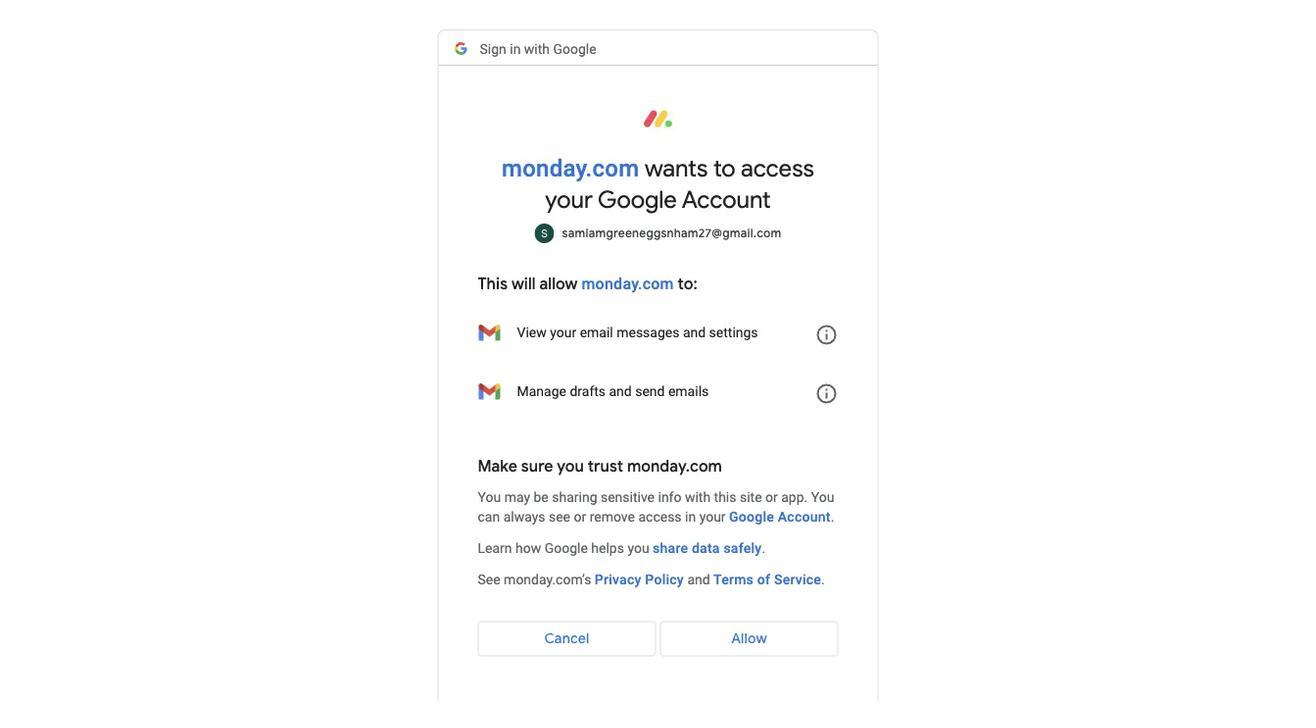 Task type: locate. For each thing, give the bounding box(es) containing it.
0 horizontal spatial account
[[682, 185, 771, 215]]

cancel
[[545, 630, 590, 648]]

your
[[546, 185, 593, 215], [550, 325, 577, 341], [700, 509, 726, 525]]

access right to at right top
[[741, 153, 815, 183]]

0 vertical spatial access
[[741, 153, 815, 183]]

1 horizontal spatial with
[[685, 489, 711, 505]]

2 vertical spatial .
[[822, 572, 825, 588]]

0 vertical spatial account
[[682, 185, 771, 215]]

you right app.
[[812, 489, 835, 505]]

0 vertical spatial in
[[510, 41, 521, 57]]

app.
[[782, 489, 808, 505]]

you
[[478, 489, 501, 505], [812, 489, 835, 505]]

access
[[741, 153, 815, 183], [639, 509, 682, 525]]

and left settings
[[683, 325, 706, 341]]

in right sign
[[510, 41, 521, 57]]

1 vertical spatial monday.com button
[[579, 274, 677, 293]]

sure
[[522, 456, 554, 476]]

1 horizontal spatial you
[[812, 489, 835, 505]]

always
[[504, 509, 546, 525]]

in
[[510, 41, 521, 57], [685, 509, 696, 525]]

service
[[775, 572, 822, 588]]

progress bar
[[198, 30, 878, 38]]

1 vertical spatial in
[[685, 509, 696, 525]]

monday.com
[[502, 154, 640, 182], [582, 274, 674, 293], [628, 456, 723, 476]]

account down app.
[[778, 509, 831, 525]]

1 vertical spatial and
[[609, 383, 632, 400]]

0 vertical spatial with
[[524, 41, 550, 57]]

you up "sharing"
[[557, 456, 584, 476]]

share data safely link
[[650, 539, 765, 558]]

2 you from the left
[[812, 489, 835, 505]]

with
[[524, 41, 550, 57], [685, 489, 711, 505]]

1 horizontal spatial in
[[685, 509, 696, 525]]

0 horizontal spatial in
[[510, 41, 521, 57]]

monday.com button
[[499, 154, 643, 182], [579, 274, 677, 293]]

info
[[658, 489, 682, 505]]

1 horizontal spatial or
[[766, 489, 778, 505]]

and left the send
[[609, 383, 632, 400]]

wants
[[645, 153, 708, 183]]

1 vertical spatial monday.com
[[582, 274, 674, 293]]

manage drafts and send emails
[[517, 383, 709, 400]]

.
[[831, 509, 835, 525], [762, 540, 766, 556], [822, 572, 825, 588]]

learn
[[478, 540, 512, 556]]

1 horizontal spatial you
[[628, 540, 650, 556]]

you may be sharing sensitive info with this site or app. you can always see or remove access in your
[[478, 489, 835, 525]]

0 horizontal spatial you
[[557, 456, 584, 476]]

you up 'can'
[[478, 489, 501, 505]]

with right sign
[[524, 41, 550, 57]]

see monday.com's privacy policy and terms of service .
[[478, 572, 825, 588]]

sharing
[[552, 489, 598, 505]]

google
[[554, 41, 597, 57], [598, 185, 677, 215], [730, 509, 775, 525], [545, 540, 588, 556]]

or down "sharing"
[[574, 509, 587, 525]]

and for messages
[[683, 325, 706, 341]]

1 vertical spatial access
[[639, 509, 682, 525]]

and
[[683, 325, 706, 341], [609, 383, 632, 400], [688, 572, 711, 588]]

1 horizontal spatial access
[[741, 153, 815, 183]]

0 vertical spatial .
[[831, 509, 835, 525]]

sign
[[480, 41, 507, 57]]

in up data at the right of page
[[685, 509, 696, 525]]

can
[[478, 509, 500, 525]]

your right view
[[550, 325, 577, 341]]

of
[[758, 572, 771, 588]]

0 horizontal spatial with
[[524, 41, 550, 57]]

you
[[557, 456, 584, 476], [628, 540, 650, 556]]

your inside wants to access your google account
[[546, 185, 593, 215]]

0 horizontal spatial .
[[762, 540, 766, 556]]

0 horizontal spatial access
[[639, 509, 682, 525]]

in inside "you may be sharing sensitive info with this site or app. you can always see or remove access in your"
[[685, 509, 696, 525]]

or right site
[[766, 489, 778, 505]]

google right sign
[[554, 41, 597, 57]]

send
[[636, 383, 665, 400]]

this
[[478, 274, 508, 294]]

2 vertical spatial your
[[700, 509, 726, 525]]

0 vertical spatial and
[[683, 325, 706, 341]]

1 vertical spatial .
[[762, 540, 766, 556]]

messages
[[617, 325, 680, 341]]

1 vertical spatial you
[[628, 540, 650, 556]]

with left this
[[685, 489, 711, 505]]

your down this
[[700, 509, 726, 525]]

email
[[580, 325, 614, 341]]

be
[[534, 489, 549, 505]]

to:
[[678, 274, 698, 294]]

0 horizontal spatial or
[[574, 509, 587, 525]]

you right helps
[[628, 540, 650, 556]]

remove
[[590, 509, 635, 525]]

view your email messages and settings
[[517, 325, 759, 341]]

sensitive
[[601, 489, 655, 505]]

. for safely
[[762, 540, 766, 556]]

2 horizontal spatial .
[[831, 509, 835, 525]]

access down info
[[639, 509, 682, 525]]

2 vertical spatial and
[[688, 572, 711, 588]]

privacy policy link
[[592, 570, 687, 590]]

or
[[766, 489, 778, 505], [574, 509, 587, 525]]

trust
[[588, 456, 624, 476]]

site
[[740, 489, 762, 505]]

terms of service link
[[711, 570, 825, 590]]

1 you from the left
[[478, 489, 501, 505]]

0 horizontal spatial you
[[478, 489, 501, 505]]

1 horizontal spatial account
[[778, 509, 831, 525]]

account
[[682, 185, 771, 215], [778, 509, 831, 525]]

account down to at right top
[[682, 185, 771, 215]]

see
[[478, 572, 501, 588]]

and down data at the right of page
[[688, 572, 711, 588]]

1 horizontal spatial .
[[822, 572, 825, 588]]

your up allow
[[546, 185, 593, 215]]

0 vertical spatial your
[[546, 185, 593, 215]]

access inside "you may be sharing sensitive info with this site or app. you can always see or remove access in your"
[[639, 509, 682, 525]]

google up samiamgreeneggsnham27@gmail.com
[[598, 185, 677, 215]]

0 vertical spatial or
[[766, 489, 778, 505]]

1 vertical spatial with
[[685, 489, 711, 505]]



Task type: describe. For each thing, give the bounding box(es) containing it.
. for service
[[822, 572, 825, 588]]

manage
[[517, 383, 567, 400]]

google account link
[[727, 507, 834, 527]]

allow button
[[660, 615, 839, 662]]

allow
[[540, 274, 578, 294]]

monday.com inside the this will allow monday.com to:
[[582, 274, 674, 293]]

learn how google helps you share data safely .
[[478, 540, 766, 556]]

google down site
[[730, 509, 775, 525]]

0 vertical spatial monday.com
[[502, 154, 640, 182]]

safely
[[724, 540, 762, 556]]

account inside wants to access your google account
[[682, 185, 771, 215]]

your inside "you may be sharing sensitive info with this site or app. you can always see or remove access in your"
[[700, 509, 726, 525]]

1 vertical spatial account
[[778, 509, 831, 525]]

wants to access your google account
[[546, 153, 815, 215]]

privacy
[[595, 572, 642, 588]]

cancel button
[[478, 615, 657, 662]]

0 vertical spatial monday.com button
[[499, 154, 643, 182]]

make
[[478, 456, 518, 476]]

make sure you trust monday.com
[[478, 456, 723, 476]]

2 vertical spatial monday.com
[[628, 456, 723, 476]]

data
[[692, 540, 720, 556]]

google inside wants to access your google account
[[598, 185, 677, 215]]

emails
[[669, 383, 709, 400]]

google down see
[[545, 540, 588, 556]]

samiamgreeneggsnham27@gmail.com
[[562, 226, 782, 241]]

share
[[653, 540, 689, 556]]

will
[[512, 274, 536, 294]]

allow
[[732, 630, 768, 648]]

with inside "you may be sharing sensitive info with this site or app. you can always see or remove access in your"
[[685, 489, 711, 505]]

how
[[516, 540, 542, 556]]

1 vertical spatial your
[[550, 325, 577, 341]]

drafts
[[570, 383, 606, 400]]

see
[[549, 509, 571, 525]]

1 vertical spatial or
[[574, 509, 587, 525]]

terms
[[714, 572, 754, 588]]

and for policy
[[688, 572, 711, 588]]

sign in with google
[[480, 41, 597, 57]]

view
[[517, 325, 547, 341]]

may
[[505, 489, 531, 505]]

policy
[[646, 572, 684, 588]]

access inside wants to access your google account
[[741, 153, 815, 183]]

0 vertical spatial you
[[557, 456, 584, 476]]

helps
[[592, 540, 625, 556]]

settings
[[710, 325, 759, 341]]

google account .
[[730, 509, 835, 525]]

monday.com's
[[504, 572, 592, 588]]

to
[[714, 153, 736, 183]]

this
[[714, 489, 737, 505]]

this will allow monday.com to:
[[478, 274, 698, 294]]



Task type: vqa. For each thing, say whether or not it's contained in the screenshot.
HELP
no



